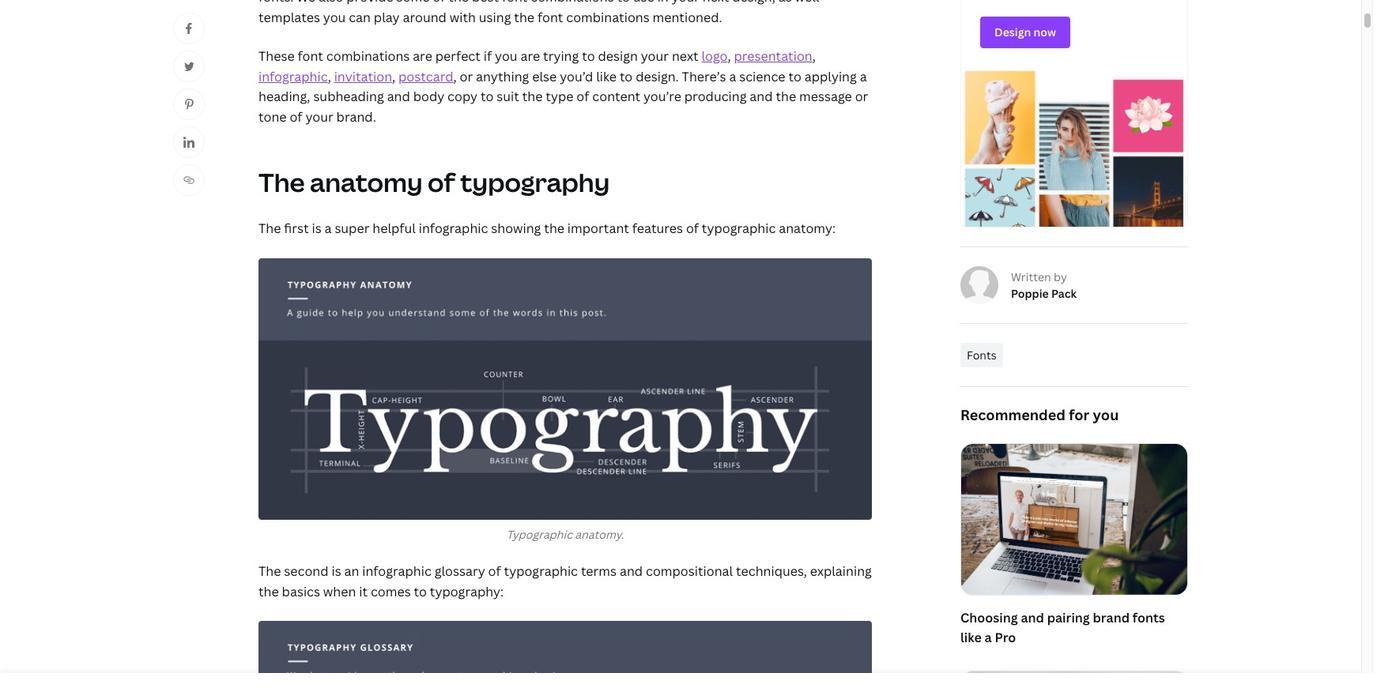Task type: describe. For each thing, give the bounding box(es) containing it.
fonts link
[[960, 343, 1003, 367]]

brand
[[1093, 609, 1130, 627]]

the for the first is a super helpful infographic showing the important features of typographic anatomy:
[[259, 220, 281, 237]]

when
[[323, 583, 356, 601]]

you'd
[[560, 68, 593, 85]]

recommended for you
[[960, 405, 1119, 424]]

pairing
[[1047, 609, 1090, 627]]

1 are from the left
[[413, 48, 432, 65]]

combinations
[[326, 48, 410, 65]]

suit
[[497, 88, 519, 105]]

like for to
[[596, 68, 617, 85]]

the down the science in the top right of the page
[[776, 88, 796, 105]]

compositional
[[646, 563, 733, 580]]

terms
[[581, 563, 617, 580]]

applying
[[805, 68, 857, 85]]

these
[[259, 48, 295, 65]]

of down you'd on the left top
[[577, 88, 589, 105]]

recommended
[[960, 405, 1066, 424]]

font
[[298, 48, 323, 65]]

anatomy:
[[779, 220, 836, 237]]

fonts
[[1133, 609, 1165, 627]]

next
[[672, 48, 698, 65]]

the inside the second is an infographic glossary of typographic terms and compositional techniques, explaining the basics when it comes to typography:
[[259, 583, 279, 601]]

showing
[[491, 220, 541, 237]]

of right features
[[686, 220, 699, 237]]

an
[[344, 563, 359, 580]]

, up producing
[[728, 48, 731, 65]]

tone
[[259, 108, 287, 126]]

pro
[[995, 630, 1016, 647]]

typographic inside the second is an infographic glossary of typographic terms and compositional techniques, explaining the basics when it comes to typography:
[[504, 563, 578, 580]]

pack
[[1051, 286, 1077, 301]]

, inside , or anything else you'd like to design. there's a science to applying a heading, subheading and body copy to suit the type of content you're producing and the message or tone of your brand.
[[453, 68, 457, 85]]

second
[[284, 563, 329, 580]]

the for the anatomy of typography
[[259, 165, 305, 199]]

there's
[[682, 68, 726, 85]]

features
[[632, 220, 683, 237]]

techniques,
[[736, 563, 807, 580]]

is for first
[[312, 220, 321, 237]]

1 vertical spatial you
[[1093, 405, 1119, 424]]

your inside , or anything else you'd like to design. there's a science to applying a heading, subheading and body copy to suit the type of content you're producing and the message or tone of your brand.
[[305, 108, 333, 126]]

, left postcard
[[392, 68, 395, 85]]

the down else
[[522, 88, 543, 105]]

content
[[592, 88, 640, 105]]

type
[[546, 88, 573, 105]]

invitation link
[[334, 68, 392, 85]]

of inside the second is an infographic glossary of typographic terms and compositional techniques, explaining the basics when it comes to typography:
[[488, 563, 501, 580]]

typography
[[460, 165, 610, 199]]

message
[[799, 88, 852, 105]]

super
[[335, 220, 370, 237]]

design.
[[636, 68, 679, 85]]

copy
[[448, 88, 478, 105]]

else
[[532, 68, 557, 85]]

and inside the second is an infographic glossary of typographic terms and compositional techniques, explaining the basics when it comes to typography:
[[620, 563, 643, 580]]

written by poppie pack
[[1011, 269, 1077, 301]]

presentation link
[[734, 48, 812, 65]]

and down the science in the top right of the page
[[750, 88, 773, 105]]

to inside these font combinations are perfect if you are trying to design your next logo , presentation , infographic , invitation , postcard
[[582, 48, 595, 65]]

invitation
[[334, 68, 392, 85]]

if
[[484, 48, 492, 65]]

0 horizontal spatial or
[[460, 68, 473, 85]]

, or anything else you'd like to design. there's a science to applying a heading, subheading and body copy to suit the type of content you're producing and the message or tone of your brand.
[[259, 68, 868, 126]]

it
[[359, 583, 368, 601]]

design
[[598, 48, 638, 65]]



Task type: locate. For each thing, give the bounding box(es) containing it.
1 vertical spatial typographic
[[504, 563, 578, 580]]

0 horizontal spatial typographic
[[504, 563, 578, 580]]

you right for
[[1093, 405, 1119, 424]]

or right message
[[855, 88, 868, 105]]

typographic anatomy.
[[506, 527, 624, 543]]

the
[[522, 88, 543, 105], [776, 88, 796, 105], [544, 220, 564, 237], [259, 583, 279, 601]]

you
[[495, 48, 517, 65], [1093, 405, 1119, 424]]

0 horizontal spatial like
[[596, 68, 617, 85]]

to inside the second is an infographic glossary of typographic terms and compositional techniques, explaining the basics when it comes to typography:
[[414, 583, 427, 601]]

0 vertical spatial you
[[495, 48, 517, 65]]

, up applying
[[812, 48, 816, 65]]

like inside , or anything else you'd like to design. there's a science to applying a heading, subheading and body copy to suit the type of content you're producing and the message or tone of your brand.
[[596, 68, 617, 85]]

a right applying
[[860, 68, 867, 85]]

typographic down typographic
[[504, 563, 578, 580]]

to down the design
[[620, 68, 633, 85]]

postcard
[[398, 68, 453, 85]]

your
[[641, 48, 669, 65], [305, 108, 333, 126]]

to
[[582, 48, 595, 65], [620, 68, 633, 85], [789, 68, 801, 85], [481, 88, 494, 105], [414, 583, 427, 601]]

and left pairing
[[1021, 609, 1044, 627]]

1 vertical spatial is
[[332, 563, 341, 580]]

logo link
[[702, 48, 728, 65]]

0 horizontal spatial you
[[495, 48, 517, 65]]

presentation
[[734, 48, 812, 65]]

0 horizontal spatial your
[[305, 108, 333, 126]]

logo
[[702, 48, 728, 65]]

is left the "an"
[[332, 563, 341, 580]]

and inside choosing and pairing brand fonts like a pro
[[1021, 609, 1044, 627]]

infographic
[[259, 68, 328, 85], [419, 220, 488, 237], [362, 563, 432, 580]]

how to use fonts effectively featured image image
[[961, 672, 1187, 674]]

,
[[728, 48, 731, 65], [812, 48, 816, 65], [328, 68, 331, 85], [392, 68, 395, 85], [453, 68, 457, 85]]

1 vertical spatial your
[[305, 108, 333, 126]]

postcard link
[[398, 68, 453, 85]]

are up postcard
[[413, 48, 432, 65]]

subheading
[[313, 88, 384, 105]]

anything
[[476, 68, 529, 85]]

typographic
[[702, 220, 776, 237], [504, 563, 578, 580]]

poppie
[[1011, 286, 1049, 301]]

infographic link
[[259, 68, 328, 85]]

science
[[739, 68, 785, 85]]

you're
[[643, 88, 681, 105]]

0 vertical spatial is
[[312, 220, 321, 237]]

a
[[729, 68, 736, 85], [860, 68, 867, 85], [325, 220, 332, 237], [985, 630, 992, 647]]

1 horizontal spatial like
[[960, 630, 982, 647]]

basics
[[282, 583, 320, 601]]

your inside these font combinations are perfect if you are trying to design your next logo , presentation , infographic , invitation , postcard
[[641, 48, 669, 65]]

for
[[1069, 405, 1090, 424]]

is inside the second is an infographic glossary of typographic terms and compositional techniques, explaining the basics when it comes to typography:
[[332, 563, 341, 580]]

0 horizontal spatial are
[[413, 48, 432, 65]]

1 vertical spatial infographic
[[419, 220, 488, 237]]

1 vertical spatial like
[[960, 630, 982, 647]]

the anatomy of typography
[[259, 165, 610, 199]]

explaining
[[810, 563, 872, 580]]

1 horizontal spatial typographic
[[702, 220, 776, 237]]

brand.
[[336, 108, 376, 126]]

1 horizontal spatial are
[[521, 48, 540, 65]]

glossary
[[435, 563, 485, 580]]

like down choosing
[[960, 630, 982, 647]]

1 horizontal spatial you
[[1093, 405, 1119, 424]]

a left super
[[325, 220, 332, 237]]

1 the from the top
[[259, 165, 305, 199]]

the up the "first"
[[259, 165, 305, 199]]

perfect
[[435, 48, 481, 65]]

like for a
[[960, 630, 982, 647]]

anatomy.
[[575, 527, 624, 543]]

typography:
[[430, 583, 504, 601]]

the left the "first"
[[259, 220, 281, 237]]

helpful
[[373, 220, 416, 237]]

and left body
[[387, 88, 410, 105]]

of
[[577, 88, 589, 105], [290, 108, 302, 126], [428, 165, 455, 199], [686, 220, 699, 237], [488, 563, 501, 580]]

of down 'heading,'
[[290, 108, 302, 126]]

1 horizontal spatial is
[[332, 563, 341, 580]]

fonts
[[967, 348, 997, 363]]

2 vertical spatial the
[[259, 563, 281, 580]]

is for second
[[332, 563, 341, 580]]

1 horizontal spatial or
[[855, 88, 868, 105]]

a left pro
[[985, 630, 992, 647]]

infographic up 'heading,'
[[259, 68, 328, 85]]

infographic inside the second is an infographic glossary of typographic terms and compositional techniques, explaining the basics when it comes to typography:
[[362, 563, 432, 580]]

2 vertical spatial infographic
[[362, 563, 432, 580]]

trying
[[543, 48, 579, 65]]

choosing and pairing brand fonts like a pro
[[960, 609, 1165, 647]]

infographic inside these font combinations are perfect if you are trying to design your next logo , presentation , infographic , invitation , postcard
[[259, 68, 328, 85]]

typographic left anatomy:
[[702, 220, 776, 237]]

, down perfect
[[453, 68, 457, 85]]

infographic down "the anatomy of typography"
[[419, 220, 488, 237]]

the
[[259, 165, 305, 199], [259, 220, 281, 237], [259, 563, 281, 580]]

the left "second"
[[259, 563, 281, 580]]

your up design.
[[641, 48, 669, 65]]

anatomy
[[310, 165, 423, 199]]

0 vertical spatial infographic
[[259, 68, 328, 85]]

to right comes
[[414, 583, 427, 601]]

of up typography:
[[488, 563, 501, 580]]

1 horizontal spatial your
[[641, 48, 669, 65]]

first
[[284, 220, 309, 237]]

0 vertical spatial the
[[259, 165, 305, 199]]

a up producing
[[729, 68, 736, 85]]

the inside the second is an infographic glossary of typographic terms and compositional techniques, explaining the basics when it comes to typography:
[[259, 563, 281, 580]]

le buzz 568591 unsplash image
[[961, 444, 1187, 595]]

your down subheading
[[305, 108, 333, 126]]

the for the second is an infographic glossary of typographic terms and compositional techniques, explaining the basics when it comes to typography:
[[259, 563, 281, 580]]

2 are from the left
[[521, 48, 540, 65]]

3 the from the top
[[259, 563, 281, 580]]

like up content
[[596, 68, 617, 85]]

or
[[460, 68, 473, 85], [855, 88, 868, 105]]

a inside choosing and pairing brand fonts like a pro
[[985, 630, 992, 647]]

are
[[413, 48, 432, 65], [521, 48, 540, 65]]

infographic up comes
[[362, 563, 432, 580]]

to up you'd on the left top
[[582, 48, 595, 65]]

to left suit
[[481, 88, 494, 105]]

typographic
[[506, 527, 572, 543]]

or up copy
[[460, 68, 473, 85]]

producing
[[684, 88, 747, 105]]

1 vertical spatial or
[[855, 88, 868, 105]]

the right showing
[[544, 220, 564, 237]]

important
[[567, 220, 629, 237]]

0 horizontal spatial is
[[312, 220, 321, 237]]

choosing
[[960, 609, 1018, 627]]

like
[[596, 68, 617, 85], [960, 630, 982, 647]]

is right the "first"
[[312, 220, 321, 237]]

the left basics
[[259, 583, 279, 601]]

1 vertical spatial the
[[259, 220, 281, 237]]

are up else
[[521, 48, 540, 65]]

, up subheading
[[328, 68, 331, 85]]

0 vertical spatial typographic
[[702, 220, 776, 237]]

to down presentation at the right top of the page
[[789, 68, 801, 85]]

2 the from the top
[[259, 220, 281, 237]]

you inside these font combinations are perfect if you are trying to design your next logo , presentation , infographic , invitation , postcard
[[495, 48, 517, 65]]

and right terms
[[620, 563, 643, 580]]

0 vertical spatial your
[[641, 48, 669, 65]]

0 vertical spatial or
[[460, 68, 473, 85]]

of right anatomy
[[428, 165, 455, 199]]

the first is a super helpful infographic showing the important features of typographic anatomy:
[[259, 220, 836, 237]]

body
[[413, 88, 444, 105]]

choosing and pairing brand fonts like a pro link
[[960, 444, 1188, 652]]

written
[[1011, 269, 1051, 284]]

these font combinations are perfect if you are trying to design your next logo , presentation , infographic , invitation , postcard
[[259, 48, 816, 85]]

the second is an infographic glossary of typographic terms and compositional techniques, explaining the basics when it comes to typography:
[[259, 563, 872, 601]]

by
[[1054, 269, 1067, 284]]

heading,
[[259, 88, 310, 105]]

and
[[387, 88, 410, 105], [750, 88, 773, 105], [620, 563, 643, 580], [1021, 609, 1044, 627]]

0 vertical spatial like
[[596, 68, 617, 85]]

you right if
[[495, 48, 517, 65]]

is
[[312, 220, 321, 237], [332, 563, 341, 580]]

comes
[[371, 583, 411, 601]]

like inside choosing and pairing brand fonts like a pro
[[960, 630, 982, 647]]



Task type: vqa. For each thing, say whether or not it's contained in the screenshot.
Calendars link
no



